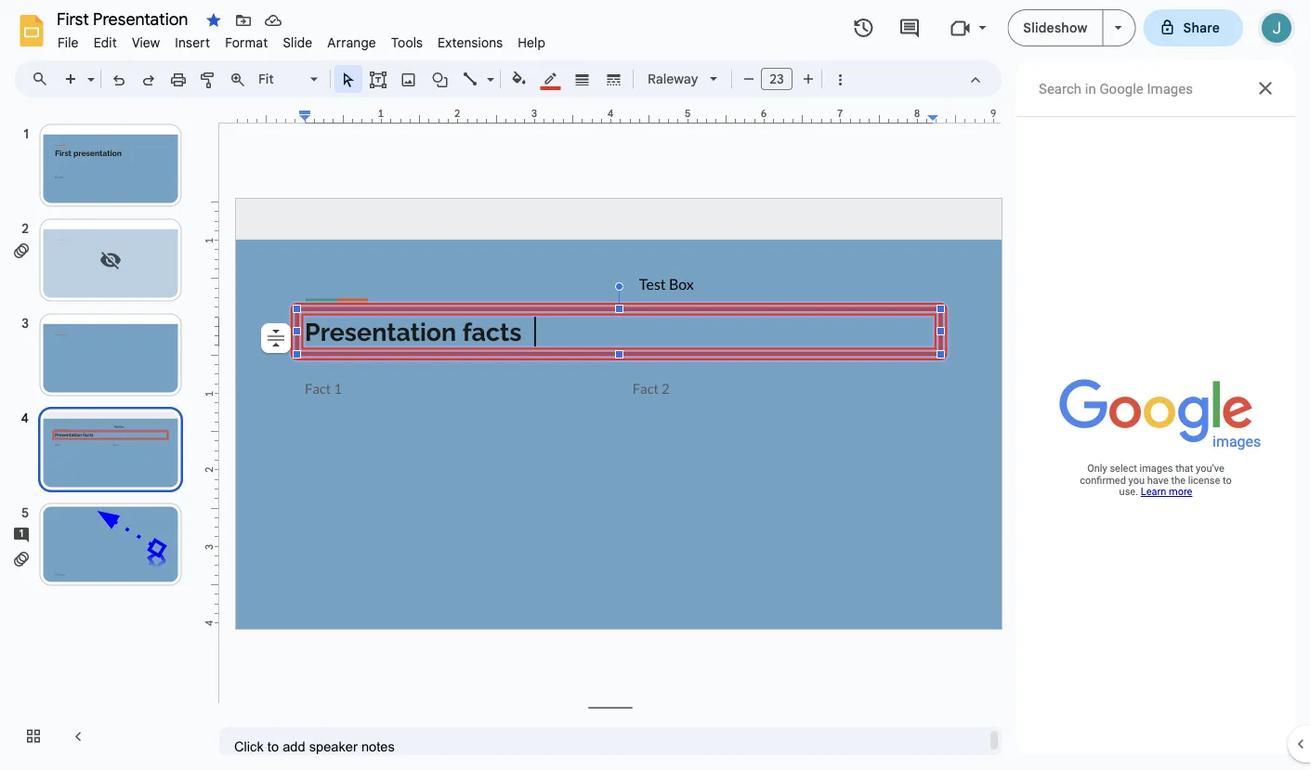 Task type: vqa. For each thing, say whether or not it's contained in the screenshot.
tools menu item
yes



Task type: describe. For each thing, give the bounding box(es) containing it.
insert
[[175, 34, 210, 51]]

format menu item
[[218, 32, 276, 53]]

share button
[[1144, 9, 1244, 46]]

view menu item
[[124, 32, 168, 53]]

raleway option
[[648, 66, 699, 92]]

main toolbar
[[55, 65, 855, 95]]

arrange
[[328, 34, 376, 51]]

right margin image
[[929, 109, 1002, 123]]

Rename text field
[[50, 7, 199, 30]]

Zoom text field
[[256, 66, 308, 92]]

presentation options image
[[1115, 26, 1123, 30]]

view
[[132, 34, 160, 51]]

Font size text field
[[762, 68, 792, 90]]

edit
[[94, 34, 117, 51]]

format
[[225, 34, 268, 51]]

slide menu item
[[276, 32, 320, 53]]

arrange menu item
[[320, 32, 384, 53]]

slide
[[283, 34, 313, 51]]

extensions menu item
[[431, 32, 511, 53]]

file menu item
[[50, 32, 86, 53]]

Menus field
[[23, 66, 64, 92]]

slideshow button
[[1008, 9, 1104, 46]]

slideshow
[[1024, 20, 1088, 36]]



Task type: locate. For each thing, give the bounding box(es) containing it.
edit menu item
[[86, 32, 124, 53]]

application
[[0, 0, 1311, 771]]

help menu item
[[511, 32, 553, 53]]

insert menu item
[[168, 32, 218, 53]]

shape image
[[430, 66, 451, 92]]

menu bar
[[50, 24, 553, 55]]

option
[[261, 324, 291, 353]]

tools
[[391, 34, 423, 51]]

border weight option
[[572, 66, 594, 92]]

tools menu item
[[384, 32, 431, 53]]

border color: red image
[[541, 66, 562, 90]]

left margin image
[[237, 109, 310, 123]]

raleway
[[648, 71, 699, 87]]

menu bar banner
[[0, 0, 1311, 771]]

share
[[1184, 20, 1221, 36]]

fill color: transparent image
[[509, 66, 530, 90]]

shrink text on overflow image
[[263, 325, 289, 351]]

application containing slideshow
[[0, 0, 1311, 771]]

menu bar containing file
[[50, 24, 553, 55]]

navigation
[[0, 105, 205, 771]]

Font size field
[[761, 68, 800, 95]]

insert image image
[[398, 66, 420, 92]]

help
[[518, 34, 546, 51]]

Zoom field
[[253, 66, 326, 93]]

Star checkbox
[[201, 7, 227, 33]]

file
[[58, 34, 79, 51]]

new slide with layout image
[[83, 67, 95, 73]]

border dash option
[[604, 66, 625, 92]]

menu bar inside menu bar banner
[[50, 24, 553, 55]]

extensions
[[438, 34, 503, 51]]



